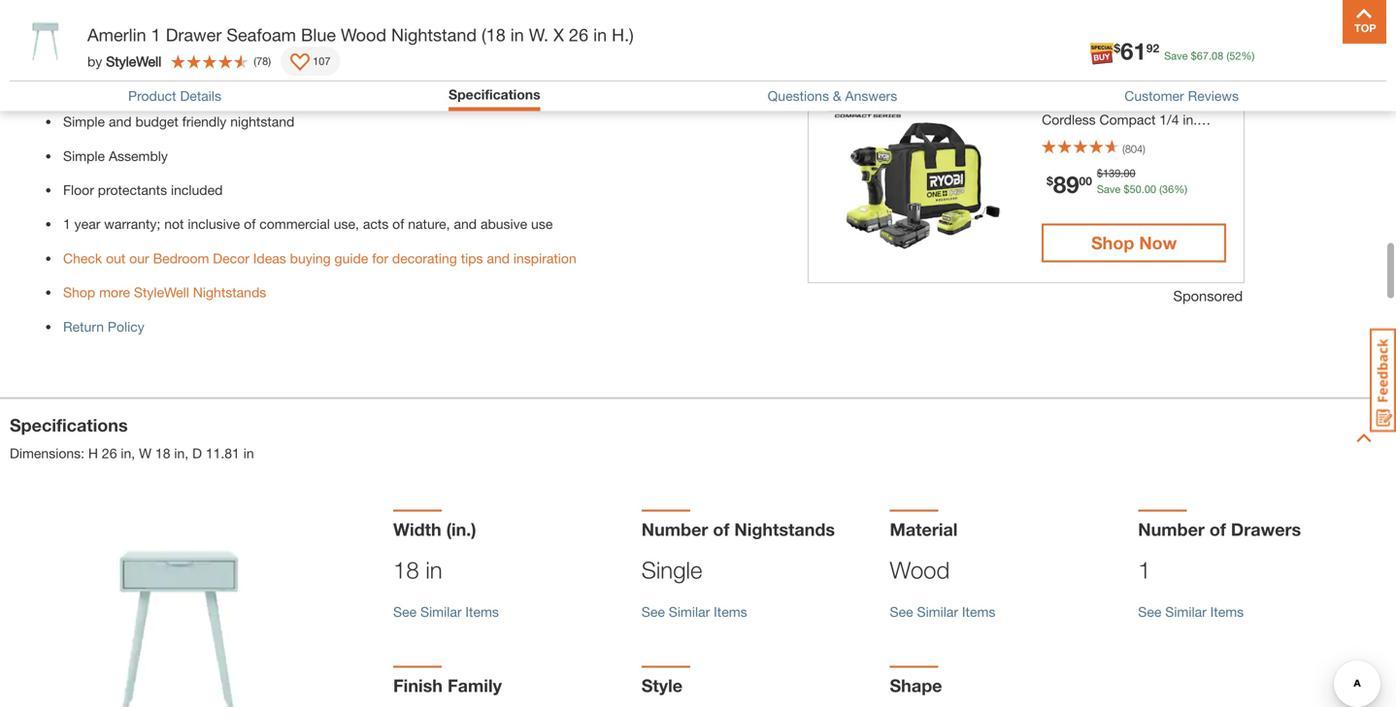 Task type: locate. For each thing, give the bounding box(es) containing it.
amerlin
[[87, 24, 146, 45]]

0 vertical spatial nightstands
[[193, 285, 266, 301]]

0 vertical spatial product
[[63, 45, 111, 61]]

)
[[268, 55, 271, 67], [1143, 143, 1146, 155]]

26 right h
[[102, 446, 117, 462]]

. left '52' at the top right of the page
[[1209, 50, 1212, 62]]

0 vertical spatial )
[[268, 55, 271, 67]]

( right 50
[[1160, 183, 1162, 195]]

00 down 'batteries,'
[[1079, 174, 1092, 188]]

dimensions:
[[115, 45, 190, 61], [10, 446, 85, 462]]

and up simple assembly
[[109, 114, 132, 130]]

$ 61 92
[[1114, 37, 1160, 65]]

26 right 107
[[332, 45, 347, 61]]

0 vertical spatial for
[[120, 11, 137, 27]]

1 number from the left
[[642, 520, 708, 540]]

finish
[[393, 676, 443, 697]]

4 see from the left
[[1138, 605, 1162, 621]]

easy
[[140, 11, 169, 27]]

similar down 18 in
[[420, 605, 462, 621]]

%) right 08
[[1241, 50, 1255, 62]]

items down number of nightstands
[[714, 605, 747, 621]]

driver
[[1088, 132, 1124, 148]]

save inside $ 89 00 $ 139 . 00 save $ 50 . 00 ( 36 %)
[[1097, 183, 1121, 195]]

1 drawer for easy storage
[[63, 11, 218, 27]]

0 horizontal spatial )
[[268, 55, 271, 67]]

sponsored
[[1174, 287, 1243, 304]]

product for product dimensions: 18in w. x 11.81in d. x 26 in h.
[[63, 45, 111, 61]]

1 horizontal spatial nightstands
[[735, 520, 835, 540]]

18v
[[1105, 91, 1128, 107]]

specifications for specifications dimensions: h 26 in , w 18 in , d 11.81 in
[[10, 415, 128, 436]]

1 vertical spatial specifications
[[10, 415, 128, 436]]

, left w
[[131, 446, 135, 462]]

similar up shape
[[917, 605, 958, 621]]

2 see similar items from the left
[[642, 605, 747, 621]]

1 vertical spatial )
[[1143, 143, 1146, 155]]

shop now
[[1091, 232, 1177, 253]]

0 vertical spatial shop
[[1091, 232, 1135, 253]]

ryobi one+ hp 18v brushless cordless compact 1/4 in. impact driver kit with (2) 1.5 ah batteries, charger and bag
[[1042, 73, 1214, 189]]

see similar items for wood
[[890, 605, 996, 621]]

save $ 67 . 08 ( 52 %)
[[1164, 50, 1255, 62]]

804
[[1125, 143, 1143, 155]]

0 horizontal spatial ,
[[131, 446, 135, 462]]

similar down single
[[669, 605, 710, 621]]

2 items from the left
[[714, 605, 747, 621]]

1 vertical spatial for
[[372, 250, 388, 266]]

18 right w
[[155, 446, 170, 462]]

and
[[190, 80, 213, 96], [109, 114, 132, 130], [1176, 152, 1199, 168], [454, 216, 477, 232], [487, 250, 510, 266]]

1 vertical spatial stylewell
[[134, 285, 189, 301]]

0 horizontal spatial w.
[[223, 45, 238, 61]]

dimensions: down easy on the top
[[115, 45, 190, 61]]

for right guide
[[372, 250, 388, 266]]

1 for 1
[[1138, 557, 1151, 584]]

of for number of nightstands
[[713, 520, 730, 540]]

0 vertical spatial simple
[[63, 114, 105, 130]]

2 similar from the left
[[669, 605, 710, 621]]

$ left the 92
[[1114, 41, 1121, 55]]

. down ( 804 )
[[1121, 167, 1124, 179]]

0 vertical spatial .
[[1209, 50, 1212, 62]]

customer reviews button
[[1125, 88, 1239, 104], [1125, 88, 1239, 104]]

product details button
[[128, 88, 221, 104], [128, 88, 221, 104]]

items up family
[[466, 605, 499, 621]]

simple for simple and budget friendly nightstand
[[63, 114, 105, 130]]

product dimensions: 18in w. x 11.81in d. x 26 in h.
[[63, 45, 379, 61]]

2 simple from the top
[[63, 148, 105, 164]]

1 see from the left
[[393, 605, 417, 621]]

drawers
[[1231, 520, 1301, 540]]

18 down width
[[393, 557, 419, 584]]

x left h.)
[[554, 24, 564, 45]]

simple down the constructed
[[63, 114, 105, 130]]

1 vertical spatial save
[[1097, 183, 1121, 195]]

1 horizontal spatial specifications
[[449, 86, 541, 102]]

00 up 50
[[1124, 167, 1136, 179]]

by stylewell
[[87, 53, 161, 69]]

0 horizontal spatial shop
[[63, 285, 95, 301]]

brushless
[[1132, 91, 1192, 107]]

0 vertical spatial 18
[[155, 446, 170, 462]]

details
[[180, 88, 221, 104]]

1 horizontal spatial dimensions:
[[115, 45, 190, 61]]

shop left now
[[1091, 232, 1135, 253]]

style
[[642, 676, 683, 697]]

see
[[393, 605, 417, 621], [642, 605, 665, 621], [890, 605, 913, 621], [1138, 605, 1162, 621]]

shop for shop more stylewell nightstands
[[63, 285, 95, 301]]

1 items from the left
[[466, 605, 499, 621]]

wood
[[341, 24, 386, 45], [890, 557, 950, 584]]

3 see similar items from the left
[[890, 605, 996, 621]]

0 horizontal spatial wood
[[341, 24, 386, 45]]

, left d
[[185, 446, 189, 462]]

3 see from the left
[[890, 605, 913, 621]]

1 horizontal spatial save
[[1164, 50, 1188, 62]]

one+ hp 18v brushless cordless compact 1/4 in. impact driver kit with (2) 1.5 ah batteries, charger and bag image
[[828, 74, 1018, 263]]

2 horizontal spatial .
[[1209, 50, 1212, 62]]

wood
[[288, 80, 322, 96]]

save right the 92
[[1164, 50, 1188, 62]]

caret image
[[1357, 431, 1372, 446]]

specifications down (18
[[449, 86, 541, 102]]

and right tips
[[487, 250, 510, 266]]

more
[[99, 285, 130, 301]]

0 vertical spatial %)
[[1241, 50, 1255, 62]]

1 vertical spatial 18
[[393, 557, 419, 584]]

4 items from the left
[[1211, 605, 1244, 621]]

abusive
[[481, 216, 527, 232]]

similar for single
[[669, 605, 710, 621]]

) for ( 804 )
[[1143, 143, 1146, 155]]

dimensions: inside specifications dimensions: h 26 in , w 18 in , d 11.81 in
[[10, 446, 85, 462]]

shop more stylewell nightstands
[[63, 285, 266, 301]]

width
[[393, 520, 442, 540]]

see for 18 in
[[393, 605, 417, 621]]

26
[[569, 24, 589, 45], [332, 45, 347, 61], [102, 446, 117, 462]]

1 vertical spatial product
[[128, 88, 176, 104]]

0 vertical spatial specifications
[[449, 86, 541, 102]]

w.
[[529, 24, 549, 45], [223, 45, 238, 61]]

1/4
[[1160, 111, 1179, 127]]

items down 'number of drawers' at the right bottom of the page
[[1211, 605, 1244, 621]]

18in
[[194, 45, 219, 61]]

not
[[164, 216, 184, 232]]

) left with
[[1143, 143, 1146, 155]]

see similar items down 'number of drawers' at the right bottom of the page
[[1138, 605, 1244, 621]]

. left 36
[[1142, 183, 1145, 195]]

shop for shop now
[[1091, 232, 1135, 253]]

product image
[[39, 497, 325, 708]]

%) inside $ 89 00 $ 139 . 00 save $ 50 . 00 ( 36 %)
[[1174, 183, 1188, 195]]

questions & answers button
[[768, 88, 897, 104], [768, 88, 897, 104]]

2 number from the left
[[1138, 520, 1205, 540]]

52
[[1230, 50, 1241, 62]]

in left w
[[121, 446, 131, 462]]

wood down material
[[890, 557, 950, 584]]

0 horizontal spatial save
[[1097, 183, 1121, 195]]

x
[[554, 24, 564, 45], [242, 45, 251, 61], [320, 45, 328, 61]]

items up shape link
[[962, 605, 996, 621]]

number up single
[[642, 520, 708, 540]]

simple
[[63, 114, 105, 130], [63, 148, 105, 164]]

items for 1
[[1211, 605, 1244, 621]]

1 vertical spatial .
[[1121, 167, 1124, 179]]

inspiration
[[514, 250, 577, 266]]

dimensions: left h
[[10, 446, 85, 462]]

see similar items
[[393, 605, 499, 621], [642, 605, 747, 621], [890, 605, 996, 621], [1138, 605, 1244, 621]]

number of drawers
[[1138, 520, 1301, 540]]

107
[[313, 55, 331, 67]]

(
[[1227, 50, 1230, 62], [254, 55, 256, 67], [1123, 143, 1125, 155], [1160, 183, 1162, 195]]

similar down 'number of drawers' at the right bottom of the page
[[1166, 605, 1207, 621]]

wood up h.
[[341, 24, 386, 45]]

( up engineered
[[254, 55, 256, 67]]

of for constructed of solid and engineered wood
[[142, 80, 154, 96]]

$ down charger
[[1124, 183, 1130, 195]]

2 horizontal spatial 00
[[1145, 183, 1157, 195]]

1 vertical spatial wood
[[890, 557, 950, 584]]

61
[[1121, 37, 1147, 65]]

shop inside shop now button
[[1091, 232, 1135, 253]]

1 similar from the left
[[420, 605, 462, 621]]

0 horizontal spatial dimensions:
[[10, 446, 85, 462]]

kit
[[1127, 132, 1144, 148]]

h
[[88, 446, 98, 462]]

specifications up h
[[10, 415, 128, 436]]

see for single
[[642, 605, 665, 621]]

product details
[[128, 88, 221, 104]]

( left kit on the right top of page
[[1123, 143, 1125, 155]]

stylewell down "amerlin"
[[106, 53, 161, 69]]

4 similar from the left
[[1166, 605, 1207, 621]]

product up budget
[[128, 88, 176, 104]]

see similar items up shape
[[890, 605, 996, 621]]

check out our bedroom decor ideas buying guide for decorating tips and inspiration link
[[63, 250, 577, 266]]

see similar items down 18 in
[[393, 605, 499, 621]]

charger
[[1124, 152, 1172, 168]]

0 horizontal spatial specifications
[[10, 415, 128, 436]]

0 horizontal spatial product
[[63, 45, 111, 61]]

$ left 08
[[1191, 50, 1197, 62]]

finish family
[[393, 676, 502, 697]]

in left d
[[174, 446, 185, 462]]

1 horizontal spatial x
[[320, 45, 328, 61]]

,
[[131, 446, 135, 462], [185, 446, 189, 462]]

w. right 18in at the left of the page
[[223, 45, 238, 61]]

storage
[[172, 11, 218, 27]]

0 horizontal spatial number
[[642, 520, 708, 540]]

1 horizontal spatial 00
[[1124, 167, 1136, 179]]

simple up the floor
[[63, 148, 105, 164]]

36
[[1162, 183, 1174, 195]]

1 vertical spatial %)
[[1174, 183, 1188, 195]]

h.)
[[612, 24, 634, 45]]

stylewell down bedroom
[[134, 285, 189, 301]]

number of nightstands
[[642, 520, 835, 540]]

now
[[1139, 232, 1177, 253]]

save down 139
[[1097, 183, 1121, 195]]

0 horizontal spatial nightstands
[[193, 285, 266, 301]]

1 horizontal spatial number
[[1138, 520, 1205, 540]]

1 horizontal spatial )
[[1143, 143, 1146, 155]]

reviews
[[1188, 88, 1239, 104]]

%) right 50
[[1174, 183, 1188, 195]]

0 vertical spatial dimensions:
[[115, 45, 190, 61]]

1 simple from the top
[[63, 114, 105, 130]]

2 see from the left
[[642, 605, 665, 621]]

in.
[[1183, 111, 1198, 127]]

1 see similar items from the left
[[393, 605, 499, 621]]

in right 11.81
[[243, 446, 254, 462]]

26 left h.)
[[569, 24, 589, 45]]

one+
[[1042, 91, 1079, 107]]

in
[[511, 24, 524, 45], [593, 24, 607, 45], [351, 45, 361, 61], [121, 446, 131, 462], [174, 446, 185, 462], [243, 446, 254, 462], [426, 557, 443, 584]]

0 vertical spatial save
[[1164, 50, 1188, 62]]

) down seafoam
[[268, 55, 271, 67]]

$ down driver
[[1097, 167, 1103, 179]]

0 horizontal spatial 18
[[155, 446, 170, 462]]

$ down ah
[[1047, 174, 1053, 188]]

similar
[[420, 605, 462, 621], [669, 605, 710, 621], [917, 605, 958, 621], [1166, 605, 1207, 621]]

1 horizontal spatial ,
[[185, 446, 189, 462]]

0 horizontal spatial %)
[[1174, 183, 1188, 195]]

4 see similar items from the left
[[1138, 605, 1244, 621]]

1 vertical spatial shop
[[63, 285, 95, 301]]

out
[[106, 250, 126, 266]]

see for wood
[[890, 605, 913, 621]]

0 horizontal spatial 26
[[102, 446, 117, 462]]

product
[[63, 45, 111, 61], [128, 88, 176, 104]]

for left easy on the top
[[120, 11, 137, 27]]

in right (18
[[511, 24, 524, 45]]

( right 08
[[1227, 50, 1230, 62]]

items for 18 in
[[466, 605, 499, 621]]

and down (2)
[[1176, 152, 1199, 168]]

2 vertical spatial .
[[1142, 183, 1145, 195]]

x right d.
[[320, 45, 328, 61]]

3 items from the left
[[962, 605, 996, 621]]

1 vertical spatial simple
[[63, 148, 105, 164]]

1 vertical spatial dimensions:
[[10, 446, 85, 462]]

0 horizontal spatial 00
[[1079, 174, 1092, 188]]

1 for 1 year warranty; not inclusive of commercial use, acts of nature, and abusive use
[[63, 216, 71, 232]]

items for single
[[714, 605, 747, 621]]

impact
[[1042, 132, 1084, 148]]

for
[[120, 11, 137, 27], [372, 250, 388, 266]]

see similar items down single
[[642, 605, 747, 621]]

number left drawers
[[1138, 520, 1205, 540]]

1 horizontal spatial product
[[128, 88, 176, 104]]

3 similar from the left
[[917, 605, 958, 621]]

see similar items for single
[[642, 605, 747, 621]]

x left ( 78 )
[[242, 45, 251, 61]]

shop down check
[[63, 285, 95, 301]]

product down "amerlin"
[[63, 45, 111, 61]]

1 horizontal spatial shop
[[1091, 232, 1135, 253]]

18
[[155, 446, 170, 462], [393, 557, 419, 584]]

specifications inside specifications dimensions: h 26 in , w 18 in , d 11.81 in
[[10, 415, 128, 436]]

friendly
[[182, 114, 227, 130]]

00 right 50
[[1145, 183, 1157, 195]]

w. right (18
[[529, 24, 549, 45]]

tips
[[461, 250, 483, 266]]

see similar items for 1
[[1138, 605, 1244, 621]]

similar for wood
[[917, 605, 958, 621]]



Task type: describe. For each thing, give the bounding box(es) containing it.
display image
[[290, 53, 310, 73]]

1 horizontal spatial wood
[[890, 557, 950, 584]]

simple assembly
[[63, 148, 168, 164]]

bedroom
[[153, 250, 209, 266]]

questions
[[768, 88, 829, 104]]

customer
[[1125, 88, 1184, 104]]

(18
[[482, 24, 506, 45]]

11.81
[[206, 446, 240, 462]]

h.
[[365, 45, 379, 61]]

18 in
[[393, 557, 443, 584]]

bag
[[1042, 173, 1067, 189]]

0 horizontal spatial .
[[1121, 167, 1124, 179]]

107 button
[[281, 47, 340, 76]]

w
[[139, 446, 152, 462]]

hp
[[1083, 91, 1101, 107]]

single
[[642, 557, 703, 584]]

inclusive
[[188, 216, 240, 232]]

our
[[129, 250, 149, 266]]

buying
[[290, 250, 331, 266]]

1 horizontal spatial .
[[1142, 183, 1145, 195]]

in down width (in.)
[[426, 557, 443, 584]]

and inside ryobi one+ hp 18v brushless cordless compact 1/4 in. impact driver kit with (2) 1.5 ah batteries, charger and bag
[[1176, 152, 1199, 168]]

number for single
[[642, 520, 708, 540]]

decor
[[213, 250, 249, 266]]

$ 89 00 $ 139 . 00 save $ 50 . 00 ( 36 %)
[[1047, 167, 1188, 198]]

1 , from the left
[[131, 446, 135, 462]]

items for wood
[[962, 605, 996, 621]]

d.
[[303, 45, 316, 61]]

2 horizontal spatial 26
[[569, 24, 589, 45]]

11.81in
[[254, 45, 299, 61]]

assembly
[[109, 148, 168, 164]]

1 horizontal spatial %)
[[1241, 50, 1255, 62]]

number for 1
[[1138, 520, 1205, 540]]

blue
[[301, 24, 336, 45]]

18 inside specifications dimensions: h 26 in , w 18 in , d 11.81 in
[[155, 446, 170, 462]]

89
[[1053, 170, 1079, 198]]

batteries,
[[1062, 152, 1120, 168]]

in left h.)
[[593, 24, 607, 45]]

78
[[256, 55, 268, 67]]

return policy link
[[63, 319, 144, 335]]

see for 1
[[1138, 605, 1162, 621]]

engineered
[[217, 80, 284, 96]]

check
[[63, 250, 102, 266]]

material
[[890, 520, 958, 540]]

shop now button
[[1042, 224, 1227, 262]]

1 horizontal spatial w.
[[529, 24, 549, 45]]

feedback link image
[[1370, 328, 1396, 433]]

1 year warranty; not inclusive of commercial use, acts of nature, and abusive use
[[63, 216, 553, 232]]

finish family link
[[393, 667, 622, 708]]

similar for 18 in
[[420, 605, 462, 621]]

similar for 1
[[1166, 605, 1207, 621]]

drawer
[[166, 24, 222, 45]]

return policy
[[63, 319, 144, 335]]

1 horizontal spatial for
[[372, 250, 388, 266]]

) for ( 78 )
[[268, 55, 271, 67]]

use
[[531, 216, 553, 232]]

$ inside $ 61 92
[[1114, 41, 1121, 55]]

protectants
[[98, 182, 167, 198]]

solid
[[158, 80, 187, 96]]

ideas
[[253, 250, 286, 266]]

1 vertical spatial nightstands
[[735, 520, 835, 540]]

(in.)
[[446, 520, 476, 540]]

specifications for specifications
[[449, 86, 541, 102]]

0 vertical spatial stylewell
[[106, 53, 161, 69]]

cordless
[[1042, 111, 1096, 127]]

shape link
[[890, 667, 1119, 708]]

26 inside specifications dimensions: h 26 in , w 18 in , d 11.81 in
[[102, 446, 117, 462]]

2 , from the left
[[185, 446, 189, 462]]

1 horizontal spatial 26
[[332, 45, 347, 61]]

use,
[[334, 216, 359, 232]]

simple for simple assembly
[[63, 148, 105, 164]]

nightstand
[[230, 114, 295, 130]]

0 horizontal spatial x
[[242, 45, 251, 61]]

answers
[[845, 88, 897, 104]]

nightstand
[[391, 24, 477, 45]]

simple and budget friendly nightstand
[[63, 114, 295, 130]]

in left h.
[[351, 45, 361, 61]]

constructed of solid and engineered wood
[[63, 80, 322, 96]]

floor protectants included
[[63, 182, 223, 198]]

50
[[1130, 183, 1142, 195]]

1 for 1 drawer for easy storage
[[63, 11, 71, 27]]

included
[[171, 182, 223, 198]]

product image image
[[15, 10, 78, 73]]

(2)
[[1177, 132, 1191, 148]]

and up tips
[[454, 216, 477, 232]]

by
[[87, 53, 102, 69]]

d
[[192, 446, 202, 462]]

139
[[1103, 167, 1121, 179]]

check out our bedroom decor ideas buying guide for decorating tips and inspiration
[[63, 250, 577, 266]]

0 horizontal spatial for
[[120, 11, 137, 27]]

1 horizontal spatial 18
[[393, 557, 419, 584]]

2 horizontal spatial x
[[554, 24, 564, 45]]

( 78 )
[[254, 55, 271, 67]]

67
[[1197, 50, 1209, 62]]

floor
[[63, 182, 94, 198]]

dimensions: for specifications
[[10, 446, 85, 462]]

see similar items for 18 in
[[393, 605, 499, 621]]

and right solid
[[190, 80, 213, 96]]

year
[[74, 216, 100, 232]]

1.5
[[1195, 132, 1214, 148]]

0 vertical spatial wood
[[341, 24, 386, 45]]

with
[[1148, 132, 1173, 148]]

&
[[833, 88, 842, 104]]

of for number of drawers
[[1210, 520, 1226, 540]]

amerlin 1 drawer seafoam blue wood nightstand (18 in w. x 26 in h.)
[[87, 24, 634, 45]]

( 804 )
[[1123, 143, 1146, 155]]

product for product details
[[128, 88, 176, 104]]

commercial
[[260, 216, 330, 232]]

acts
[[363, 216, 389, 232]]

budget
[[135, 114, 178, 130]]

shape
[[890, 676, 942, 697]]

08
[[1212, 50, 1224, 62]]

return
[[63, 319, 104, 335]]

dimensions: for product
[[115, 45, 190, 61]]

( inside $ 89 00 $ 139 . 00 save $ 50 . 00 ( 36 %)
[[1160, 183, 1162, 195]]



Task type: vqa. For each thing, say whether or not it's contained in the screenshot.
second 'SEE' from left
yes



